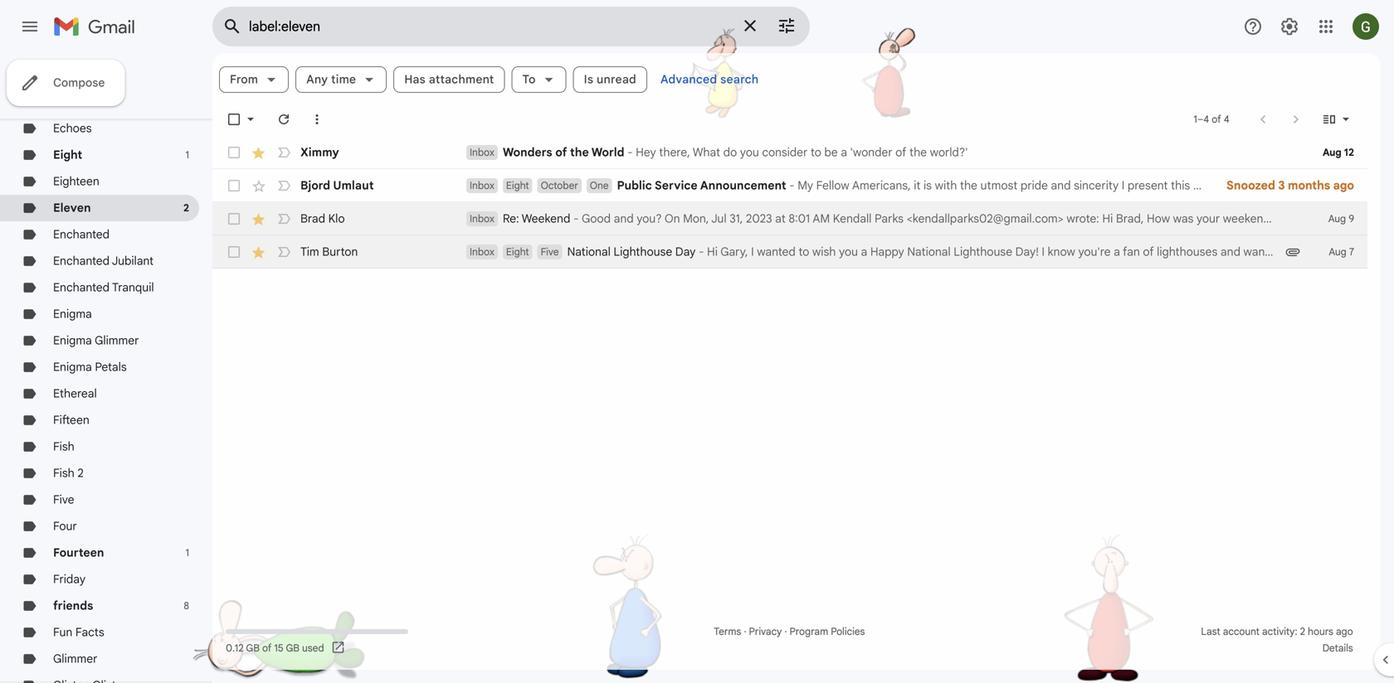 Task type: vqa. For each thing, say whether or not it's contained in the screenshot.
Tim
yes



Task type: locate. For each thing, give the bounding box(es) containing it.
fish 2 link
[[53, 466, 84, 481]]

- left good
[[573, 212, 579, 226]]

aug left the 12
[[1323, 146, 1342, 159]]

day
[[675, 245, 696, 259]]

enigma for enigma glimmer
[[53, 334, 92, 348]]

aug 9
[[1329, 213, 1354, 225]]

2 kendall from the left
[[1309, 212, 1348, 226]]

echoes
[[53, 121, 92, 136]]

0 horizontal spatial national
[[567, 245, 611, 259]]

0 horizontal spatial lighthouse
[[614, 245, 672, 259]]

3 enigma from the top
[[53, 360, 92, 375]]

2 horizontal spatial 2
[[1300, 626, 1306, 639]]

2 wanted from the left
[[1244, 245, 1282, 259]]

row down consider
[[212, 169, 1368, 203]]

·
[[744, 626, 746, 639], [785, 626, 787, 639]]

1 wanted from the left
[[757, 245, 796, 259]]

1 horizontal spatial gb
[[286, 643, 300, 655]]

1 vertical spatial 1
[[186, 149, 189, 161]]

enigma petals
[[53, 360, 127, 375]]

2 enigma from the top
[[53, 334, 92, 348]]

you right do
[[740, 145, 759, 160]]

1 vertical spatial fish
[[53, 466, 74, 481]]

you right wish
[[839, 245, 858, 259]]

clear search image
[[734, 9, 767, 42]]

row
[[212, 136, 1368, 169], [212, 169, 1368, 203], [212, 203, 1368, 236], [212, 236, 1394, 269]]

eight down "echoes" link
[[53, 148, 82, 162]]

main menu image
[[20, 17, 40, 37]]

to
[[811, 145, 821, 160], [799, 245, 809, 259], [1285, 245, 1296, 259]]

0 horizontal spatial the
[[570, 145, 589, 160]]

hours
[[1308, 626, 1334, 639]]

0 horizontal spatial you
[[740, 145, 759, 160]]

enchanted for enchanted link
[[53, 227, 110, 242]]

glimmer down "fun facts" link
[[53, 652, 97, 667]]

1 horizontal spatial 2
[[183, 202, 189, 215]]

wanted down 'at' on the top right
[[757, 245, 796, 259]]

2 gb from the left
[[286, 643, 300, 655]]

eight
[[53, 148, 82, 162], [506, 180, 529, 192], [506, 246, 529, 259]]

glimmer up petals
[[95, 334, 139, 348]]

search mail image
[[217, 12, 247, 41]]

am
[[813, 212, 830, 226]]

one
[[590, 180, 609, 192]]

enigma for enigma link
[[53, 307, 92, 322]]

enchanted up enigma link
[[53, 281, 110, 295]]

inbox re: weekend - good and you? on mon, jul 31, 2023 at 8:01 am kendall parks <kendallparks02@gmail.com> wrote: hi brad, how was your weekend? best, kendall
[[470, 212, 1348, 226]]

five down weekend
[[541, 246, 559, 259]]

best,
[[1280, 212, 1306, 226]]

main content
[[212, 53, 1394, 671]]

jul
[[711, 212, 727, 226]]

1 row from the top
[[212, 136, 1368, 169]]

friends link
[[53, 599, 93, 614]]

the
[[570, 145, 589, 160], [910, 145, 927, 160]]

terms
[[714, 626, 741, 639]]

ago down aug 12
[[1333, 178, 1354, 193]]

enigma down enigma link
[[53, 334, 92, 348]]

to left celebrate
[[1285, 245, 1296, 259]]

fish down fish "link"
[[53, 466, 74, 481]]

1 inbox from the top
[[470, 146, 495, 159]]

- down consider
[[789, 178, 795, 193]]

enchanted down enchanted link
[[53, 254, 110, 268]]

kendall right am
[[833, 212, 872, 226]]

None checkbox
[[226, 111, 242, 128], [226, 211, 242, 227], [226, 244, 242, 261], [226, 111, 242, 128], [226, 211, 242, 227], [226, 244, 242, 261]]

- for re: weekend
[[573, 212, 579, 226]]

0 vertical spatial eight
[[53, 148, 82, 162]]

1 vertical spatial and
[[1221, 245, 1241, 259]]

attachment
[[429, 72, 494, 87]]

main content containing from
[[212, 53, 1394, 671]]

what
[[693, 145, 720, 160]]

1 vertical spatial enigma
[[53, 334, 92, 348]]

1 horizontal spatial hi
[[1102, 212, 1113, 226]]

0 horizontal spatial a
[[841, 145, 847, 160]]

Search mail text field
[[249, 18, 730, 35]]

fun facts link
[[53, 626, 104, 640]]

0 horizontal spatial 4
[[1204, 113, 1209, 126]]

the left world
[[570, 145, 589, 160]]

0.12
[[226, 643, 244, 655]]

enigma glimmer link
[[53, 334, 139, 348]]

0 vertical spatial enchanted
[[53, 227, 110, 242]]

· right terms
[[744, 626, 746, 639]]

a left happy
[[861, 245, 868, 259]]

i
[[751, 245, 754, 259], [1042, 245, 1045, 259]]

navigation containing compose
[[0, 53, 212, 684]]

from
[[230, 72, 258, 87]]

0 horizontal spatial i
[[751, 245, 754, 259]]

brad klo
[[300, 212, 345, 226]]

1 vertical spatial five
[[53, 493, 74, 508]]

aug left 7
[[1329, 246, 1347, 259]]

gary,
[[721, 245, 748, 259]]

row up wish
[[212, 203, 1368, 236]]

1 horizontal spatial national
[[907, 245, 951, 259]]

1 vertical spatial aug
[[1329, 213, 1346, 225]]

i right gary,
[[751, 245, 754, 259]]

0 horizontal spatial ·
[[744, 626, 746, 639]]

0 vertical spatial five
[[541, 246, 559, 259]]

program policies link
[[790, 626, 865, 639]]

2 row from the top
[[212, 169, 1368, 203]]

1 vertical spatial you
[[839, 245, 858, 259]]

1 horizontal spatial lighthouse
[[954, 245, 1013, 259]]

wanted left has attachment image
[[1244, 245, 1282, 259]]

eight up the re: at the left top
[[506, 180, 529, 192]]

1 vertical spatial ago
[[1336, 626, 1353, 639]]

the left world?'
[[910, 145, 927, 160]]

i right day!
[[1042, 245, 1045, 259]]

1 horizontal spatial five
[[541, 246, 559, 259]]

refresh image
[[276, 111, 292, 128]]

31,
[[730, 212, 743, 226]]

celebrate
[[1299, 245, 1349, 259]]

gb
[[246, 643, 260, 655], [286, 643, 300, 655]]

klo
[[328, 212, 345, 226]]

of left the 15
[[262, 643, 272, 655]]

eight down the re: at the left top
[[506, 246, 529, 259]]

a left "fan"
[[1114, 245, 1120, 259]]

0 vertical spatial enigma
[[53, 307, 92, 322]]

- for national lighthouse day
[[699, 245, 704, 259]]

1 horizontal spatial i
[[1042, 245, 1045, 259]]

fish up fish 2 link
[[53, 440, 74, 454]]

eighteen
[[53, 174, 99, 189]]

hi left gary,
[[707, 245, 718, 259]]

to left wish
[[799, 245, 809, 259]]

2 vertical spatial 2
[[1300, 626, 1306, 639]]

any
[[306, 72, 328, 87]]

0 horizontal spatial kendall
[[833, 212, 872, 226]]

0 vertical spatial aug
[[1323, 146, 1342, 159]]

bjord
[[300, 178, 330, 193]]

2 vertical spatial 1
[[186, 547, 189, 560]]

five up four link
[[53, 493, 74, 508]]

unread
[[597, 72, 637, 87]]

1 vertical spatial hi
[[707, 245, 718, 259]]

fish 2
[[53, 466, 84, 481]]

row containing brad klo
[[212, 203, 1368, 236]]

2
[[183, 202, 189, 215], [77, 466, 84, 481], [1300, 626, 1306, 639]]

- right day
[[699, 245, 704, 259]]

follow link to manage storage image
[[331, 641, 347, 657]]

1 horizontal spatial the
[[910, 145, 927, 160]]

kendall left '9'
[[1309, 212, 1348, 226]]

2 vertical spatial eight
[[506, 246, 529, 259]]

enchanted for enchanted jubilant
[[53, 254, 110, 268]]

inbox inside inbox re: weekend - good and you? on mon, jul 31, 2023 at 8:01 am kendall parks <kendallparks02@gmail.com> wrote: hi brad, how was your weekend? best, kendall
[[470, 213, 495, 225]]

wanted
[[757, 245, 796, 259], [1244, 245, 1282, 259]]

enchanted jubilant link
[[53, 254, 154, 268]]

enigma for enigma petals
[[53, 360, 92, 375]]

row containing bjord umlaut
[[212, 169, 1368, 203]]

1 horizontal spatial kendall
[[1309, 212, 1348, 226]]

0 horizontal spatial gb
[[246, 643, 260, 655]]

1 enigma from the top
[[53, 307, 92, 322]]

4 row from the top
[[212, 236, 1394, 269]]

1 horizontal spatial wanted
[[1244, 245, 1282, 259]]

0 horizontal spatial 2
[[77, 466, 84, 481]]

1 fish from the top
[[53, 440, 74, 454]]

inbox wonders of the world - hey there, what do you consider to be a 'wonder of the world?'
[[470, 145, 968, 160]]

umlaut
[[333, 178, 374, 193]]

enigma up enigma glimmer at the left of page
[[53, 307, 92, 322]]

3 enchanted from the top
[[53, 281, 110, 295]]

4 inbox from the top
[[470, 246, 495, 259]]

· right privacy
[[785, 626, 787, 639]]

row down 8:01
[[212, 236, 1394, 269]]

None search field
[[212, 7, 810, 46]]

re:
[[503, 212, 519, 226]]

petals
[[95, 360, 127, 375]]

None checkbox
[[226, 144, 242, 161], [226, 178, 242, 194], [226, 144, 242, 161], [226, 178, 242, 194]]

row up announcement
[[212, 136, 1368, 169]]

your
[[1197, 212, 1220, 226]]

2 vertical spatial aug
[[1329, 246, 1347, 259]]

aug 7
[[1329, 246, 1354, 259]]

national down good
[[567, 245, 611, 259]]

time
[[331, 72, 356, 87]]

0 horizontal spatial wanted
[[757, 245, 796, 259]]

1 vertical spatial eight
[[506, 180, 529, 192]]

3 inbox from the top
[[470, 213, 495, 225]]

1 the from the left
[[570, 145, 589, 160]]

fish for fish "link"
[[53, 440, 74, 454]]

–
[[1197, 113, 1204, 126]]

0 vertical spatial 2
[[183, 202, 189, 215]]

has attachment image
[[1285, 244, 1301, 261]]

1 horizontal spatial 4
[[1224, 113, 1230, 126]]

advanced search options image
[[770, 9, 803, 42]]

gb right 0.12
[[246, 643, 260, 655]]

eight for bjord umlaut
[[506, 180, 529, 192]]

2 enchanted from the top
[[53, 254, 110, 268]]

2 inbox from the top
[[470, 180, 495, 192]]

ago inside last account activity: 2 hours ago details
[[1336, 626, 1353, 639]]

hi left brad,
[[1102, 212, 1113, 226]]

'wonder
[[850, 145, 893, 160]]

friends
[[53, 599, 93, 614]]

glimmer
[[95, 334, 139, 348], [53, 652, 97, 667]]

2 inside last account activity: 2 hours ago details
[[1300, 626, 1306, 639]]

to left the be
[[811, 145, 821, 160]]

footer containing terms
[[212, 624, 1368, 657]]

lighthouse down you? on the top left of page
[[614, 245, 672, 259]]

hi
[[1102, 212, 1113, 226], [707, 245, 718, 259]]

this
[[1352, 245, 1371, 259]]

1 horizontal spatial you
[[839, 245, 858, 259]]

aug left '9'
[[1329, 213, 1346, 225]]

four
[[53, 520, 77, 534]]

aug 12
[[1323, 146, 1354, 159]]

compose button
[[7, 60, 125, 106]]

enigma up ethereal link
[[53, 360, 92, 375]]

last account activity: 2 hours ago details
[[1201, 626, 1353, 655]]

1
[[1194, 113, 1197, 126], [186, 149, 189, 161], [186, 547, 189, 560]]

weekend?
[[1223, 212, 1277, 226]]

terms link
[[714, 626, 741, 639]]

fish
[[53, 440, 74, 454], [53, 466, 74, 481]]

2 fish from the top
[[53, 466, 74, 481]]

1 for fourteen
[[186, 547, 189, 560]]

fish for fish 2
[[53, 466, 74, 481]]

9
[[1349, 213, 1354, 225]]

inbox inside inbox wonders of the world - hey there, what do you consider to be a 'wonder of the world?'
[[470, 146, 495, 159]]

0 vertical spatial fish
[[53, 440, 74, 454]]

and left you? on the top left of page
[[614, 212, 634, 226]]

enchanted for enchanted tranquil
[[53, 281, 110, 295]]

navigation
[[0, 53, 212, 684]]

tim
[[300, 245, 319, 259]]

of
[[1212, 113, 1221, 126], [555, 145, 567, 160], [896, 145, 907, 160], [1143, 245, 1154, 259], [262, 643, 272, 655]]

footer
[[212, 624, 1368, 657]]

aug for hey there, what do you consider to be a 'wonder of the world?'
[[1323, 146, 1342, 159]]

0 horizontal spatial and
[[614, 212, 634, 226]]

advanced
[[661, 72, 717, 87]]

2 vertical spatial enigma
[[53, 360, 92, 375]]

on
[[665, 212, 680, 226]]

0 horizontal spatial hi
[[707, 245, 718, 259]]

0 horizontal spatial five
[[53, 493, 74, 508]]

0 vertical spatial you
[[740, 145, 759, 160]]

3 row from the top
[[212, 203, 1368, 236]]

gb right the 15
[[286, 643, 300, 655]]

1 lighthouse from the left
[[614, 245, 672, 259]]

toggle split pane mode image
[[1321, 111, 1338, 128]]

2 vertical spatial enchanted
[[53, 281, 110, 295]]

happy
[[870, 245, 904, 259]]

row containing ximmy
[[212, 136, 1368, 169]]

a right the be
[[841, 145, 847, 160]]

lighthouse down <kendallparks02@gmail.com>
[[954, 245, 1013, 259]]

1 horizontal spatial and
[[1221, 245, 1241, 259]]

ago up details
[[1336, 626, 1353, 639]]

activity:
[[1262, 626, 1298, 639]]

1 vertical spatial enchanted
[[53, 254, 110, 268]]

12
[[1344, 146, 1354, 159]]

enchanted down eleven link
[[53, 227, 110, 242]]

1 enchanted from the top
[[53, 227, 110, 242]]

ago
[[1333, 178, 1354, 193], [1336, 626, 1353, 639]]

snoozed
[[1227, 178, 1276, 193]]

and down 'weekend?'
[[1221, 245, 1241, 259]]

1 horizontal spatial ·
[[785, 626, 787, 639]]

national down inbox re: weekend - good and you? on mon, jul 31, 2023 at 8:01 am kendall parks <kendallparks02@gmail.com> wrote: hi brad, how was your weekend? best, kendall
[[907, 245, 951, 259]]



Task type: describe. For each thing, give the bounding box(es) containing it.
months
[[1288, 178, 1330, 193]]

2 national from the left
[[907, 245, 951, 259]]

support image
[[1243, 17, 1263, 37]]

jubilant
[[112, 254, 154, 268]]

program
[[790, 626, 828, 639]]

eleven link
[[53, 201, 91, 215]]

is unread button
[[573, 66, 647, 93]]

fourteen
[[53, 546, 104, 561]]

you're
[[1078, 245, 1111, 259]]

2 horizontal spatial a
[[1114, 245, 1120, 259]]

facts
[[75, 626, 104, 640]]

policies
[[831, 626, 865, 639]]

lighthouses
[[1157, 245, 1218, 259]]

parks
[[875, 212, 904, 226]]

1 4 from the left
[[1204, 113, 1209, 126]]

1 – 4 of 4
[[1194, 113, 1230, 126]]

2 horizontal spatial to
[[1285, 245, 1296, 259]]

ethereal link
[[53, 387, 97, 401]]

announcement
[[700, 178, 786, 193]]

privacy link
[[749, 626, 782, 639]]

2 · from the left
[[785, 626, 787, 639]]

compose
[[53, 76, 105, 90]]

to
[[522, 72, 536, 87]]

account
[[1223, 626, 1260, 639]]

1 vertical spatial 2
[[77, 466, 84, 481]]

public
[[617, 178, 652, 193]]

service
[[655, 178, 698, 193]]

- left hey
[[628, 145, 633, 160]]

you for a
[[839, 245, 858, 259]]

burton
[[322, 245, 358, 259]]

advanced search
[[661, 72, 759, 87]]

1 gb from the left
[[246, 643, 260, 655]]

enchanted tranquil
[[53, 281, 154, 295]]

bjord umlaut
[[300, 178, 374, 193]]

2 the from the left
[[910, 145, 927, 160]]

brad
[[300, 212, 325, 226]]

1 horizontal spatial a
[[861, 245, 868, 259]]

tranquil
[[112, 281, 154, 295]]

of right "fan"
[[1143, 245, 1154, 259]]

aug for good and you? on mon, jul 31, 2023 at 8:01 am kendall parks <kendallparks02@gmail.com> wrote: hi brad, how was your weekend? best, kendall
[[1329, 213, 1346, 225]]

fifteen
[[53, 413, 89, 428]]

0 vertical spatial ago
[[1333, 178, 1354, 193]]

has attachment button
[[394, 66, 505, 93]]

world?'
[[930, 145, 968, 160]]

0 vertical spatial glimmer
[[95, 334, 139, 348]]

used
[[302, 643, 324, 655]]

0 vertical spatial and
[[614, 212, 634, 226]]

mon,
[[683, 212, 709, 226]]

four link
[[53, 520, 77, 534]]

friday
[[53, 573, 86, 587]]

of inside footer
[[262, 643, 272, 655]]

of right 'wonder
[[896, 145, 907, 160]]

national lighthouse day - hi gary, i wanted to wish you a happy national lighthouse day! i know you're a fan of lighthouses and wanted to celebrate this day 
[[567, 245, 1394, 259]]

how
[[1147, 212, 1170, 226]]

0 vertical spatial hi
[[1102, 212, 1113, 226]]

brad,
[[1116, 212, 1144, 226]]

you for consider
[[740, 145, 759, 160]]

3
[[1279, 178, 1285, 193]]

fifteen link
[[53, 413, 89, 428]]

wish
[[812, 245, 836, 259]]

weekend
[[522, 212, 570, 226]]

is unread
[[584, 72, 637, 87]]

fish link
[[53, 440, 74, 454]]

0 vertical spatial 1
[[1194, 113, 1197, 126]]

gmail image
[[53, 10, 144, 43]]

1 horizontal spatial to
[[811, 145, 821, 160]]

eleven
[[53, 201, 91, 215]]

settings image
[[1280, 17, 1300, 37]]

any time
[[306, 72, 356, 87]]

there,
[[659, 145, 690, 160]]

more image
[[309, 111, 325, 128]]

has
[[404, 72, 426, 87]]

2 i from the left
[[1042, 245, 1045, 259]]

fan
[[1123, 245, 1140, 259]]

2 lighthouse from the left
[[954, 245, 1013, 259]]

eight link
[[53, 148, 82, 162]]

october
[[541, 180, 578, 192]]

you?
[[637, 212, 662, 226]]

2 4 from the left
[[1224, 113, 1230, 126]]

advanced search button
[[654, 65, 766, 95]]

1 vertical spatial glimmer
[[53, 652, 97, 667]]

wonders
[[503, 145, 552, 160]]

1 kendall from the left
[[833, 212, 872, 226]]

know
[[1048, 245, 1076, 259]]

0.12 gb of 15 gb used
[[226, 643, 324, 655]]

any time button
[[296, 66, 387, 93]]

snoozed 3 months ago
[[1227, 178, 1354, 193]]

glimmer link
[[53, 652, 97, 667]]

was
[[1173, 212, 1194, 226]]

1 for eight
[[186, 149, 189, 161]]

of right "–"
[[1212, 113, 1221, 126]]

- for public service announcement
[[789, 178, 795, 193]]

of up october on the left of the page
[[555, 145, 567, 160]]

8:01
[[789, 212, 810, 226]]

1 national from the left
[[567, 245, 611, 259]]

ethereal
[[53, 387, 97, 401]]

enigma petals link
[[53, 360, 127, 375]]

good
[[582, 212, 611, 226]]

day!
[[1016, 245, 1039, 259]]

terms · privacy · program policies
[[714, 626, 865, 639]]

8
[[184, 600, 189, 613]]

0 horizontal spatial to
[[799, 245, 809, 259]]

consider
[[762, 145, 808, 160]]

fun
[[53, 626, 72, 640]]

eight for tim burton
[[506, 246, 529, 259]]

wrote:
[[1067, 212, 1100, 226]]

row containing tim burton
[[212, 236, 1394, 269]]

1 i from the left
[[751, 245, 754, 259]]

7
[[1349, 246, 1354, 259]]

to button
[[512, 66, 567, 93]]

public service announcement -
[[617, 178, 798, 193]]

ximmy
[[300, 145, 339, 160]]

be
[[824, 145, 838, 160]]

fourteen link
[[53, 546, 104, 561]]

1 · from the left
[[744, 626, 746, 639]]



